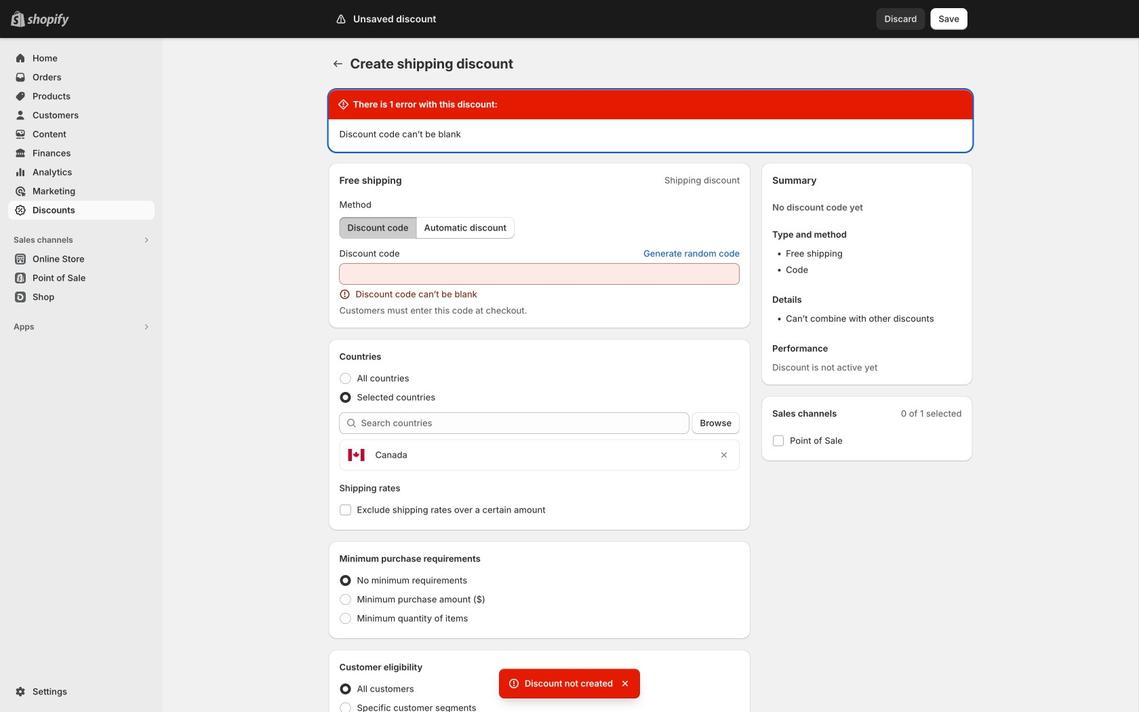 Task type: locate. For each thing, give the bounding box(es) containing it.
None text field
[[340, 263, 740, 285]]

shopify image
[[27, 13, 69, 27]]



Task type: vqa. For each thing, say whether or not it's contained in the screenshot.
text box
yes



Task type: describe. For each thing, give the bounding box(es) containing it.
Search countries text field
[[361, 412, 690, 434]]



